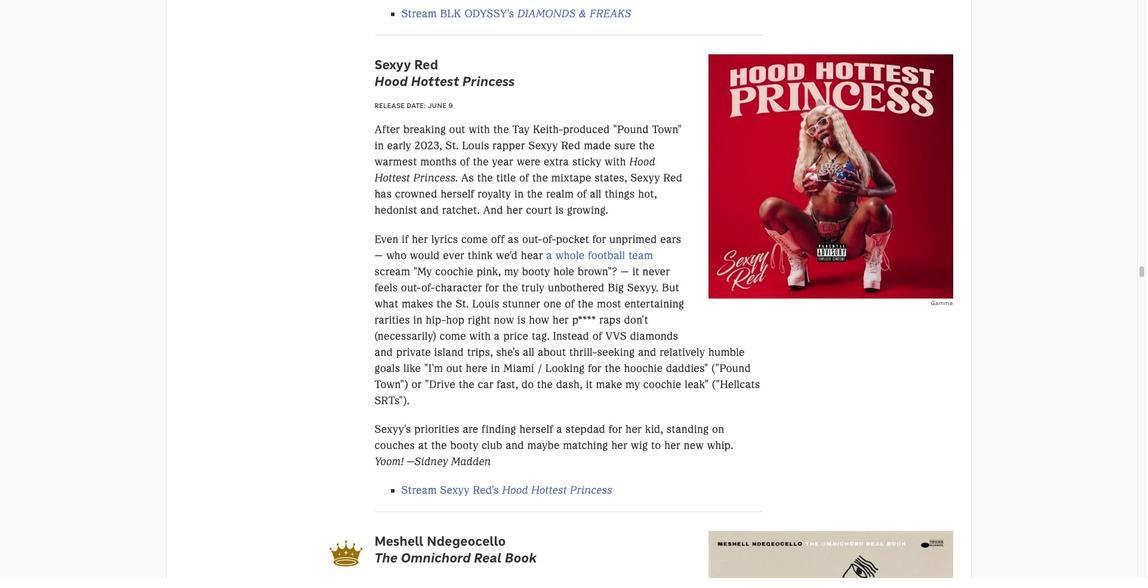 Task type: describe. For each thing, give the bounding box(es) containing it.
hear
[[521, 249, 543, 262]]

at
[[418, 439, 428, 452]]

finding
[[482, 423, 517, 436]]

who
[[387, 249, 407, 262]]

with inside a whole football team scream "my coochie pink, my booty hole brown"? — it never feels out-of-character for the truly unbothered big sexyy. but what makes the st. louis stunner one of the most entertaining rarities in hip-hop right now is how her p**** raps don't (necessarily) come with a price tag. instead of vvs diamonds and private island trips, she's all about thrill-seeking and relatively humble goals like "i'm out here in miami / looking for the hoochie daddies" ("pound town") or "drive the car fast, do the dash, it make my coochie leak" ("hellcats srts").
[[470, 329, 491, 343]]

are
[[463, 423, 479, 436]]

goals
[[375, 362, 400, 375]]

humble
[[709, 346, 745, 359]]

priorities
[[415, 423, 460, 436]]

would
[[410, 249, 440, 262]]

make
[[596, 378, 623, 391]]

the up court
[[527, 188, 543, 201]]

"pound
[[614, 123, 649, 136]]

after breaking out with the tay keith-produced "pound town" in early 2023, st. louis rapper sexyy red made sure the warmest months of the year were extra sticky with
[[375, 123, 682, 169]]

states,
[[595, 172, 628, 185]]

the down /
[[537, 378, 553, 391]]

raps
[[600, 313, 621, 326]]

on
[[713, 423, 725, 436]]

madden
[[451, 455, 491, 468]]

leak"
[[685, 378, 709, 391]]

title
[[497, 172, 516, 185]]

instead
[[553, 329, 590, 343]]

st. inside a whole football team scream "my coochie pink, my booty hole brown"? — it never feels out-of-character for the truly unbothered big sexyy. but what makes the st. louis stunner one of the most entertaining rarities in hip-hop right now is how her p**** raps don't (necessarily) come with a price tag. instead of vvs diamonds and private island trips, she's all about thrill-seeking and relatively humble goals like "i'm out here in miami / looking for the hoochie daddies" ("pound town") or "drive the car fast, do the dash, it make my coochie leak" ("hellcats srts").
[[456, 297, 469, 310]]

even if her lyrics come off as out-of-pocket for unprimed ears — who would ever think we'd hear
[[375, 233, 682, 262]]

stream blk odyssy's diamonds & freaks
[[402, 7, 632, 20]]

island
[[435, 346, 464, 359]]

looking
[[546, 362, 585, 375]]

sexyy.
[[628, 281, 659, 294]]

right
[[468, 313, 491, 326]]

of up growing.
[[577, 188, 587, 201]]

sexyy red, hood hottest princess image
[[709, 54, 954, 299]]

herself inside 'as the title of the mixtape states, sexyy red has crowned herself royalty in the realm of all things hot, hedonist and ratchet. and her court is growing.'
[[441, 188, 475, 201]]

off
[[491, 233, 505, 246]]

1 horizontal spatial my
[[626, 378, 640, 391]]

1 vertical spatial with
[[605, 156, 626, 169]]

as the title of the mixtape states, sexyy red has crowned herself royalty in the realm of all things hot, hedonist and ratchet. and her court is growing.
[[375, 172, 683, 217]]

football
[[588, 249, 626, 262]]

town"
[[652, 123, 682, 136]]

of inside the after breaking out with the tay keith-produced "pound town" in early 2023, st. louis rapper sexyy red made sure the warmest months of the year were extra sticky with
[[460, 156, 470, 169]]

june
[[428, 101, 447, 110]]

court
[[526, 204, 553, 217]]

1 horizontal spatial it
[[633, 265, 640, 278]]

louis inside the after breaking out with the tay keith-produced "pound town" in early 2023, st. louis rapper sexyy red made sure the warmest months of the year were extra sticky with
[[462, 139, 490, 153]]

scream
[[375, 265, 410, 278]]

for inside sexyy's priorities are finding herself a stepdad for her kid, standing on couches at the booty club and maybe matching her wig to her new whip. yoom! —sidney madden
[[609, 423, 623, 436]]

hood inside 'hood hottest princess.'
[[630, 156, 656, 169]]

pocket
[[556, 233, 590, 246]]

think
[[468, 249, 493, 262]]

ratchet.
[[442, 204, 480, 217]]

a whole football team scream "my coochie pink, my booty hole brown"? — it never feels out-of-character for the truly unbothered big sexyy. but what makes the st. louis stunner one of the most entertaining rarities in hip-hop right now is how her p**** raps don't (necessarily) come with a price tag. instead of vvs diamonds and private island trips, she's all about thrill-seeking and relatively humble goals like "i'm out here in miami / looking for the hoochie daddies" ("pound town") or "drive the car fast, do the dash, it make my coochie leak" ("hellcats srts").
[[375, 249, 761, 407]]

town")
[[375, 378, 409, 391]]

one
[[544, 297, 562, 310]]

for down thrill- at the bottom
[[588, 362, 602, 375]]

brown"?
[[578, 265, 618, 278]]

out- inside the even if her lyrics come off as out-of-pocket for unprimed ears — who would ever think we'd hear
[[523, 233, 543, 246]]

in inside the after breaking out with the tay keith-produced "pound town" in early 2023, st. louis rapper sexyy red made sure the warmest months of the year were extra sticky with
[[375, 139, 384, 153]]

hottest inside sexyy red hood hottest princess
[[411, 73, 459, 90]]

&
[[579, 7, 587, 20]]

yoom!
[[375, 455, 404, 468]]

don't
[[624, 313, 649, 326]]

hottest inside 'hood hottest princess.'
[[375, 172, 410, 185]]

hedonist
[[375, 204, 418, 217]]

is inside a whole football team scream "my coochie pink, my booty hole brown"? — it never feels out-of-character for the truly unbothered big sexyy. but what makes the st. louis stunner one of the most entertaining rarities in hip-hop right now is how her p**** raps don't (necessarily) come with a price tag. instead of vvs diamonds and private island trips, she's all about thrill-seeking and relatively humble goals like "i'm out here in miami / looking for the hoochie daddies" ("pound town") or "drive the car fast, do the dash, it make my coochie leak" ("hellcats srts").
[[518, 313, 526, 326]]

stream sexyy red's hood hottest princess
[[402, 484, 613, 497]]

of down the 'were'
[[520, 172, 529, 185]]

2 horizontal spatial hottest
[[532, 484, 567, 497]]

sexyy's priorities are finding herself a stepdad for her kid, standing on couches at the booty club and maybe matching her wig to her new whip. yoom! —sidney madden
[[375, 423, 734, 468]]

never
[[643, 265, 670, 278]]

the down here
[[459, 378, 475, 391]]

whip.
[[708, 439, 734, 452]]

stream for stream blk odyssy's diamonds & freaks
[[402, 7, 437, 20]]

truly
[[522, 281, 545, 294]]

produced
[[563, 123, 610, 136]]

and up goals
[[375, 346, 393, 359]]

hole
[[554, 265, 575, 278]]

her left wig
[[612, 439, 628, 452]]

sexyy inside the after breaking out with the tay keith-produced "pound town" in early 2023, st. louis rapper sexyy red made sure the warmest months of the year were extra sticky with
[[529, 139, 558, 153]]

price
[[504, 329, 529, 343]]

do
[[522, 378, 534, 391]]

unbothered
[[548, 281, 605, 294]]

pink,
[[477, 265, 501, 278]]

srts").
[[375, 394, 410, 407]]

1 horizontal spatial a
[[547, 249, 553, 262]]

a inside sexyy's priorities are finding herself a stepdad for her kid, standing on couches at the booty club and maybe matching her wig to her new whip. yoom! —sidney madden
[[557, 423, 563, 436]]

"drive
[[425, 378, 456, 391]]

book
[[505, 549, 537, 566]]

meshell
[[375, 533, 424, 550]]

st. inside the after breaking out with the tay keith-produced "pound town" in early 2023, st. louis rapper sexyy red made sure the warmest months of the year were extra sticky with
[[446, 139, 459, 153]]

sexyy inside sexyy red hood hottest princess
[[375, 56, 411, 73]]

the up p****
[[578, 297, 594, 310]]

booty inside sexyy's priorities are finding herself a stepdad for her kid, standing on couches at the booty club and maybe matching her wig to her new whip. yoom! —sidney madden
[[451, 439, 479, 452]]

out inside the after breaking out with the tay keith-produced "pound town" in early 2023, st. louis rapper sexyy red made sure the warmest months of the year were extra sticky with
[[449, 123, 466, 136]]

the
[[375, 549, 398, 566]]

all inside a whole football team scream "my coochie pink, my booty hole brown"? — it never feels out-of-character for the truly unbothered big sexyy. but what makes the st. louis stunner one of the most entertaining rarities in hip-hop right now is how her p**** raps don't (necessarily) come with a price tag. instead of vvs diamonds and private island trips, she's all about thrill-seeking and relatively humble goals like "i'm out here in miami / looking for the hoochie daddies" ("pound town") or "drive the car fast, do the dash, it make my coochie leak" ("hellcats srts").
[[523, 346, 535, 359]]

release date: june 9
[[375, 101, 453, 110]]

most
[[597, 297, 622, 310]]

for down pink, in the left of the page
[[486, 281, 499, 294]]

here
[[466, 362, 488, 375]]

the up stunner on the left of the page
[[503, 281, 518, 294]]

2023,
[[415, 139, 443, 153]]

early
[[387, 139, 412, 153]]

growing.
[[567, 204, 609, 217]]

2 vertical spatial hood
[[502, 484, 529, 497]]

princess inside sexyy red hood hottest princess
[[463, 73, 515, 90]]

tay
[[513, 123, 530, 136]]

odyssy's
[[465, 7, 514, 20]]

relatively
[[660, 346, 706, 359]]

months
[[421, 156, 457, 169]]

rapper
[[493, 139, 526, 153]]

kid,
[[645, 423, 664, 436]]

gamma
[[931, 299, 954, 307]]

character
[[436, 281, 482, 294]]

red's
[[473, 484, 499, 497]]

standing
[[667, 423, 709, 436]]

— inside the even if her lyrics come off as out-of-pocket for unprimed ears — who would ever think we'd hear
[[375, 249, 383, 262]]

0 horizontal spatial my
[[505, 265, 519, 278]]

of left vvs
[[593, 329, 603, 343]]

private
[[396, 346, 431, 359]]

0 vertical spatial with
[[469, 123, 490, 136]]

0 horizontal spatial coochie
[[436, 265, 474, 278]]

out- inside a whole football team scream "my coochie pink, my booty hole brown"? — it never feels out-of-character for the truly unbothered big sexyy. but what makes the st. louis stunner one of the most entertaining rarities in hip-hop right now is how her p**** raps don't (necessarily) come with a price tag. instead of vvs diamonds and private island trips, she's all about thrill-seeking and relatively humble goals like "i'm out here in miami / looking for the hoochie daddies" ("pound town") or "drive the car fast, do the dash, it make my coochie leak" ("hellcats srts").
[[401, 281, 422, 294]]

release
[[375, 101, 405, 110]]

miami
[[504, 362, 535, 375]]

hip-
[[426, 313, 446, 326]]

to
[[652, 439, 661, 452]]

date:
[[407, 101, 426, 110]]



Task type: vqa. For each thing, say whether or not it's contained in the screenshot.
now
yes



Task type: locate. For each thing, give the bounding box(es) containing it.
my
[[505, 265, 519, 278], [626, 378, 640, 391]]

0 horizontal spatial of-
[[422, 281, 436, 294]]

car
[[478, 378, 494, 391]]

team
[[629, 249, 654, 262]]

sticky
[[573, 156, 602, 169]]

0 horizontal spatial —
[[375, 249, 383, 262]]

1 vertical spatial is
[[518, 313, 526, 326]]

(necessarily)
[[375, 329, 437, 343]]

her up wig
[[626, 423, 642, 436]]

her down one
[[553, 313, 569, 326]]

louis up the "right"
[[472, 297, 500, 310]]

of-
[[543, 233, 556, 246], [422, 281, 436, 294]]

year
[[492, 156, 514, 169]]

princess down the matching
[[570, 484, 613, 497]]

st. down character at left
[[456, 297, 469, 310]]

tag.
[[532, 329, 550, 343]]

and down finding
[[506, 439, 525, 452]]

("hellcats
[[712, 378, 761, 391]]

1 vertical spatial out
[[447, 362, 463, 375]]

for up a whole football team link
[[593, 233, 607, 246]]

1 vertical spatial booty
[[451, 439, 479, 452]]

the down the 'were'
[[533, 172, 548, 185]]

of- inside the even if her lyrics come off as out-of-pocket for unprimed ears — who would ever think we'd hear
[[543, 233, 556, 246]]

1 horizontal spatial is
[[556, 204, 564, 217]]

a up the maybe
[[557, 423, 563, 436]]

the right as
[[477, 172, 493, 185]]

out down 9
[[449, 123, 466, 136]]

red down town"
[[664, 172, 683, 185]]

about
[[538, 346, 566, 359]]

0 horizontal spatial booty
[[451, 439, 479, 452]]

a whole football team link
[[547, 249, 654, 262]]

coochie down 'hoochie'
[[644, 378, 682, 391]]

for right stepdad
[[609, 423, 623, 436]]

1 horizontal spatial coochie
[[644, 378, 682, 391]]

makes
[[402, 297, 434, 310]]

real
[[474, 549, 502, 566]]

"i'm
[[425, 362, 443, 375]]

1 vertical spatial —
[[621, 265, 630, 278]]

st. up months
[[446, 139, 459, 153]]

couches
[[375, 439, 415, 452]]

hottest down sexyy's priorities are finding herself a stepdad for her kid, standing on couches at the booty club and maybe matching her wig to her new whip. yoom! —sidney madden
[[532, 484, 567, 497]]

out-
[[523, 233, 543, 246], [401, 281, 422, 294]]

and up 'hoochie'
[[638, 346, 657, 359]]

as
[[508, 233, 519, 246]]

princess
[[463, 73, 515, 90], [570, 484, 613, 497]]

1 horizontal spatial of-
[[543, 233, 556, 246]]

daddies"
[[666, 362, 709, 375]]

1 vertical spatial red
[[562, 139, 581, 153]]

booty inside a whole football team scream "my coochie pink, my booty hole brown"? — it never feels out-of-character for the truly unbothered big sexyy. but what makes the st. louis stunner one of the most entertaining rarities in hip-hop right now is how her p**** raps don't (necessarily) come with a price tag. instead of vvs diamonds and private island trips, she's all about thrill-seeking and relatively humble goals like "i'm out here in miami / looking for the hoochie daddies" ("pound town") or "drive the car fast, do the dash, it make my coochie leak" ("hellcats srts").
[[522, 265, 551, 278]]

is
[[556, 204, 564, 217], [518, 313, 526, 326]]

princess up tay
[[463, 73, 515, 90]]

stream left blk
[[402, 7, 437, 20]]

crowned
[[395, 188, 438, 201]]

stream for stream sexyy red's hood hottest princess
[[402, 484, 437, 497]]

hottest up june
[[411, 73, 459, 90]]

1 vertical spatial louis
[[472, 297, 500, 310]]

hoochie
[[624, 362, 663, 375]]

herself up the maybe
[[520, 423, 554, 436]]

entertaining
[[625, 297, 685, 310]]

— inside a whole football team scream "my coochie pink, my booty hole brown"? — it never feels out-of-character for the truly unbothered big sexyy. but what makes the st. louis stunner one of the most entertaining rarities in hip-hop right now is how her p**** raps don't (necessarily) come with a price tag. instead of vvs diamonds and private island trips, she's all about thrill-seeking and relatively humble goals like "i'm out here in miami / looking for the hoochie daddies" ("pound town") or "drive the car fast, do the dash, it make my coochie leak" ("hellcats srts").
[[621, 265, 630, 278]]

of- down "my
[[422, 281, 436, 294]]

come up think
[[462, 233, 488, 246]]

it down team
[[633, 265, 640, 278]]

1 vertical spatial coochie
[[644, 378, 682, 391]]

hop
[[446, 313, 465, 326]]

a right hear
[[547, 249, 553, 262]]

"my
[[414, 265, 432, 278]]

image credit element
[[709, 299, 954, 308]]

the up "rapper"
[[494, 123, 509, 136]]

and inside sexyy's priorities are finding herself a stepdad for her kid, standing on couches at the booty club and maybe matching her wig to her new whip. yoom! —sidney madden
[[506, 439, 525, 452]]

red
[[415, 56, 438, 73], [562, 139, 581, 153], [664, 172, 683, 185]]

0 horizontal spatial a
[[494, 329, 500, 343]]

it right dash,
[[586, 378, 593, 391]]

1 vertical spatial herself
[[520, 423, 554, 436]]

red inside the after breaking out with the tay keith-produced "pound town" in early 2023, st. louis rapper sexyy red made sure the warmest months of the year were extra sticky with
[[562, 139, 581, 153]]

her inside the even if her lyrics come off as out-of-pocket for unprimed ears — who would ever think we'd hear
[[412, 233, 428, 246]]

booty down are
[[451, 439, 479, 452]]

0 vertical spatial coochie
[[436, 265, 474, 278]]

a down now
[[494, 329, 500, 343]]

0 horizontal spatial herself
[[441, 188, 475, 201]]

with left tay
[[469, 123, 490, 136]]

my down 'hoochie'
[[626, 378, 640, 391]]

1 vertical spatial hood
[[630, 156, 656, 169]]

the up the hip-
[[437, 297, 453, 310]]

("pound
[[712, 362, 752, 375]]

booty up truly
[[522, 265, 551, 278]]

seeking
[[598, 346, 635, 359]]

1 vertical spatial come
[[440, 329, 466, 343]]

of- inside a whole football team scream "my coochie pink, my booty hole brown"? — it never feels out-of-character for the truly unbothered big sexyy. but what makes the st. louis stunner one of the most entertaining rarities in hip-hop right now is how her p**** raps don't (necessarily) come with a price tag. instead of vvs diamonds and private island trips, she's all about thrill-seeking and relatively humble goals like "i'm out here in miami / looking for the hoochie daddies" ("pound town") or "drive the car fast, do the dash, it make my coochie leak" ("hellcats srts").
[[422, 281, 436, 294]]

for
[[593, 233, 607, 246], [486, 281, 499, 294], [588, 362, 602, 375], [609, 423, 623, 436]]

1 vertical spatial of-
[[422, 281, 436, 294]]

in down the after
[[375, 139, 384, 153]]

new
[[684, 439, 704, 452]]

0 horizontal spatial hood
[[375, 73, 408, 90]]

things
[[605, 188, 635, 201]]

all up growing.
[[590, 188, 602, 201]]

2 stream from the top
[[402, 484, 437, 497]]

p****
[[572, 313, 596, 326]]

meshell ndegeocello, the omnichord real book image
[[709, 531, 954, 578]]

out- up hear
[[523, 233, 543, 246]]

freaks
[[590, 7, 632, 20]]

or
[[412, 378, 422, 391]]

royalty
[[478, 188, 512, 201]]

0 vertical spatial all
[[590, 188, 602, 201]]

her right "if"
[[412, 233, 428, 246]]

and
[[421, 204, 439, 217], [375, 346, 393, 359], [638, 346, 657, 359], [506, 439, 525, 452]]

red inside 'as the title of the mixtape states, sexyy red has crowned herself royalty in the realm of all things hot, hedonist and ratchet. and her court is growing.'
[[664, 172, 683, 185]]

0 horizontal spatial out-
[[401, 281, 422, 294]]

2 horizontal spatial a
[[557, 423, 563, 436]]

1 horizontal spatial out-
[[523, 233, 543, 246]]

all inside 'as the title of the mixtape states, sexyy red has crowned herself royalty in the realm of all things hot, hedonist and ratchet. and her court is growing.'
[[590, 188, 602, 201]]

1 horizontal spatial hottest
[[411, 73, 459, 90]]

0 vertical spatial louis
[[462, 139, 490, 153]]

club
[[482, 439, 503, 452]]

lyrics
[[432, 233, 458, 246]]

in
[[375, 139, 384, 153], [515, 188, 524, 201], [413, 313, 423, 326], [491, 362, 500, 375]]

the inside sexyy's priorities are finding herself a stepdad for her kid, standing on couches at the booty club and maybe matching her wig to her new whip. yoom! —sidney madden
[[431, 439, 447, 452]]

stream
[[402, 7, 437, 20], [402, 484, 437, 497]]

hottest down warmest
[[375, 172, 410, 185]]

come down hop
[[440, 329, 466, 343]]

fast,
[[497, 378, 519, 391]]

her inside 'as the title of the mixtape states, sexyy red has crowned herself royalty in the realm of all things hot, hedonist and ratchet. and her court is growing.'
[[507, 204, 523, 217]]

red up extra
[[562, 139, 581, 153]]

0 horizontal spatial it
[[586, 378, 593, 391]]

breaking
[[404, 123, 446, 136]]

what
[[375, 297, 399, 310]]

sexyy red hood hottest princess
[[375, 56, 515, 90]]

out inside a whole football team scream "my coochie pink, my booty hole brown"? — it never feels out-of-character for the truly unbothered big sexyy. but what makes the st. louis stunner one of the most entertaining rarities in hip-hop right now is how her p**** raps don't (necessarily) come with a price tag. instead of vvs diamonds and private island trips, she's all about thrill-seeking and relatively humble goals like "i'm out here in miami / looking for the hoochie daddies" ("pound town") or "drive the car fast, do the dash, it make my coochie leak" ("hellcats srts").
[[447, 362, 463, 375]]

meshell ndegeocello the omnichord real book
[[375, 533, 537, 566]]

we'd
[[496, 249, 518, 262]]

with up states,
[[605, 156, 626, 169]]

0 vertical spatial princess
[[463, 73, 515, 90]]

0 horizontal spatial princess
[[463, 73, 515, 90]]

0 horizontal spatial is
[[518, 313, 526, 326]]

2 vertical spatial with
[[470, 329, 491, 343]]

0 vertical spatial booty
[[522, 265, 551, 278]]

come
[[462, 233, 488, 246], [440, 329, 466, 343]]

herself inside sexyy's priorities are finding herself a stepdad for her kid, standing on couches at the booty club and maybe matching her wig to her new whip. yoom! —sidney madden
[[520, 423, 554, 436]]

is inside 'as the title of the mixtape states, sexyy red has crowned herself royalty in the realm of all things hot, hedonist and ratchet. and her court is growing.'
[[556, 204, 564, 217]]

with up trips,
[[470, 329, 491, 343]]

sexyy up release
[[375, 56, 411, 73]]

hood hottest princess.
[[375, 156, 656, 185]]

keith-
[[533, 123, 563, 136]]

0 vertical spatial stream
[[402, 7, 437, 20]]

but
[[662, 281, 680, 294]]

like
[[404, 362, 421, 375]]

in down title
[[515, 188, 524, 201]]

whole
[[556, 249, 585, 262]]

0 vertical spatial it
[[633, 265, 640, 278]]

of right one
[[565, 297, 575, 310]]

is down stunner on the left of the page
[[518, 313, 526, 326]]

1 horizontal spatial booty
[[522, 265, 551, 278]]

her inside a whole football team scream "my coochie pink, my booty hole brown"? — it never feels out-of-character for the truly unbothered big sexyy. but what makes the st. louis stunner one of the most entertaining rarities in hip-hop right now is how her p**** raps don't (necessarily) come with a price tag. instead of vvs diamonds and private island trips, she's all about thrill-seeking and relatively humble goals like "i'm out here in miami / looking for the hoochie daddies" ("pound town") or "drive the car fast, do the dash, it make my coochie leak" ("hellcats srts").
[[553, 313, 569, 326]]

sexyy up hot, on the top right of page
[[631, 172, 660, 185]]

red inside sexyy red hood hottest princess
[[415, 56, 438, 73]]

my down we'd
[[505, 265, 519, 278]]

all
[[590, 188, 602, 201], [523, 346, 535, 359]]

sexyy left red's
[[440, 484, 470, 497]]

0 vertical spatial st.
[[446, 139, 459, 153]]

sexyy
[[375, 56, 411, 73], [529, 139, 558, 153], [631, 172, 660, 185], [440, 484, 470, 497]]

2 horizontal spatial hood
[[630, 156, 656, 169]]

dash,
[[557, 378, 583, 391]]

for inside the even if her lyrics come off as out-of-pocket for unprimed ears — who would ever think we'd hear
[[593, 233, 607, 246]]

1 horizontal spatial hood
[[502, 484, 529, 497]]

it
[[633, 265, 640, 278], [586, 378, 593, 391]]

2 vertical spatial a
[[557, 423, 563, 436]]

out- up makes
[[401, 281, 422, 294]]

9
[[449, 101, 453, 110]]

hood down sure
[[630, 156, 656, 169]]

ndegeocello
[[427, 533, 506, 550]]

hood inside sexyy red hood hottest princess
[[375, 73, 408, 90]]

and
[[483, 204, 504, 217]]

maybe
[[528, 439, 560, 452]]

0 vertical spatial —
[[375, 249, 383, 262]]

2 vertical spatial hottest
[[532, 484, 567, 497]]

out down the island
[[447, 362, 463, 375]]

1 vertical spatial my
[[626, 378, 640, 391]]

— up big
[[621, 265, 630, 278]]

1 horizontal spatial all
[[590, 188, 602, 201]]

come inside a whole football team scream "my coochie pink, my booty hole brown"? — it never feels out-of-character for the truly unbothered big sexyy. but what makes the st. louis stunner one of the most entertaining rarities in hip-hop right now is how her p**** raps don't (necessarily) come with a price tag. instead of vvs diamonds and private island trips, she's all about thrill-seeking and relatively humble goals like "i'm out here in miami / looking for the hoochie daddies" ("pound town") or "drive the car fast, do the dash, it make my coochie leak" ("hellcats srts").
[[440, 329, 466, 343]]

1 vertical spatial out-
[[401, 281, 422, 294]]

of up as
[[460, 156, 470, 169]]

1 vertical spatial all
[[523, 346, 535, 359]]

blk
[[440, 7, 462, 20]]

0 vertical spatial my
[[505, 265, 519, 278]]

how
[[529, 313, 550, 326]]

1 horizontal spatial herself
[[520, 423, 554, 436]]

hottest
[[411, 73, 459, 90], [375, 172, 410, 185], [532, 484, 567, 497]]

0 horizontal spatial red
[[415, 56, 438, 73]]

the right at
[[431, 439, 447, 452]]

1 vertical spatial princess
[[570, 484, 613, 497]]

0 horizontal spatial hottest
[[375, 172, 410, 185]]

0 vertical spatial out-
[[523, 233, 543, 246]]

after
[[375, 123, 400, 136]]

1 stream from the top
[[402, 7, 437, 20]]

all up miami
[[523, 346, 535, 359]]

herself up ratchet.
[[441, 188, 475, 201]]

1 vertical spatial st.
[[456, 297, 469, 310]]

sexyy down keith-
[[529, 139, 558, 153]]

the up as
[[473, 156, 489, 169]]

1 vertical spatial stream
[[402, 484, 437, 497]]

— left who
[[375, 249, 383, 262]]

0 vertical spatial come
[[462, 233, 488, 246]]

her right and
[[507, 204, 523, 217]]

matching
[[563, 439, 608, 452]]

0 vertical spatial herself
[[441, 188, 475, 201]]

0 vertical spatial hood
[[375, 73, 408, 90]]

out
[[449, 123, 466, 136], [447, 362, 463, 375]]

in right here
[[491, 362, 500, 375]]

0 vertical spatial hottest
[[411, 73, 459, 90]]

0 vertical spatial of-
[[543, 233, 556, 246]]

is down realm
[[556, 204, 564, 217]]

in down makes
[[413, 313, 423, 326]]

her right to
[[665, 439, 681, 452]]

hood up release
[[375, 73, 408, 90]]

ever
[[443, 249, 465, 262]]

louis left "rapper"
[[462, 139, 490, 153]]

louis inside a whole football team scream "my coochie pink, my booty hole brown"? — it never feels out-of-character for the truly unbothered big sexyy. but what makes the st. louis stunner one of the most entertaining rarities in hip-hop right now is how her p**** raps don't (necessarily) come with a price tag. instead of vvs diamonds and private island trips, she's all about thrill-seeking and relatively humble goals like "i'm out here in miami / looking for the hoochie daddies" ("pound town") or "drive the car fast, do the dash, it make my coochie leak" ("hellcats srts").
[[472, 297, 500, 310]]

even
[[375, 233, 399, 246]]

coochie down ever
[[436, 265, 474, 278]]

0 vertical spatial is
[[556, 204, 564, 217]]

of- up hear
[[543, 233, 556, 246]]

were
[[517, 156, 541, 169]]

sexyy inside 'as the title of the mixtape states, sexyy red has crowned herself royalty in the realm of all things hot, hedonist and ratchet. and her court is growing.'
[[631, 172, 660, 185]]

1 vertical spatial hottest
[[375, 172, 410, 185]]

and down 'crowned'
[[421, 204, 439, 217]]

in inside 'as the title of the mixtape states, sexyy red has crowned herself royalty in the realm of all things hot, hedonist and ratchet. and her court is growing.'
[[515, 188, 524, 201]]

0 vertical spatial out
[[449, 123, 466, 136]]

0 vertical spatial red
[[415, 56, 438, 73]]

hood right red's
[[502, 484, 529, 497]]

red up date:
[[415, 56, 438, 73]]

the down seeking at the bottom right of the page
[[605, 362, 621, 375]]

thrill-
[[570, 346, 598, 359]]

and inside 'as the title of the mixtape states, sexyy red has crowned herself royalty in the realm of all things hot, hedonist and ratchet. and her court is growing.'
[[421, 204, 439, 217]]

1 vertical spatial it
[[586, 378, 593, 391]]

has
[[375, 188, 392, 201]]

of
[[460, 156, 470, 169], [520, 172, 529, 185], [577, 188, 587, 201], [565, 297, 575, 310], [593, 329, 603, 343]]

wig
[[631, 439, 648, 452]]

0 vertical spatial a
[[547, 249, 553, 262]]

come inside the even if her lyrics come off as out-of-pocket for unprimed ears — who would ever think we'd hear
[[462, 233, 488, 246]]

stream down '—sidney'
[[402, 484, 437, 497]]

1 horizontal spatial princess
[[570, 484, 613, 497]]

1 horizontal spatial —
[[621, 265, 630, 278]]

2 horizontal spatial red
[[664, 172, 683, 185]]

1 vertical spatial a
[[494, 329, 500, 343]]

the right sure
[[639, 139, 655, 153]]

2 vertical spatial red
[[664, 172, 683, 185]]

—
[[375, 249, 383, 262], [621, 265, 630, 278]]

0 horizontal spatial all
[[523, 346, 535, 359]]

1 horizontal spatial red
[[562, 139, 581, 153]]



